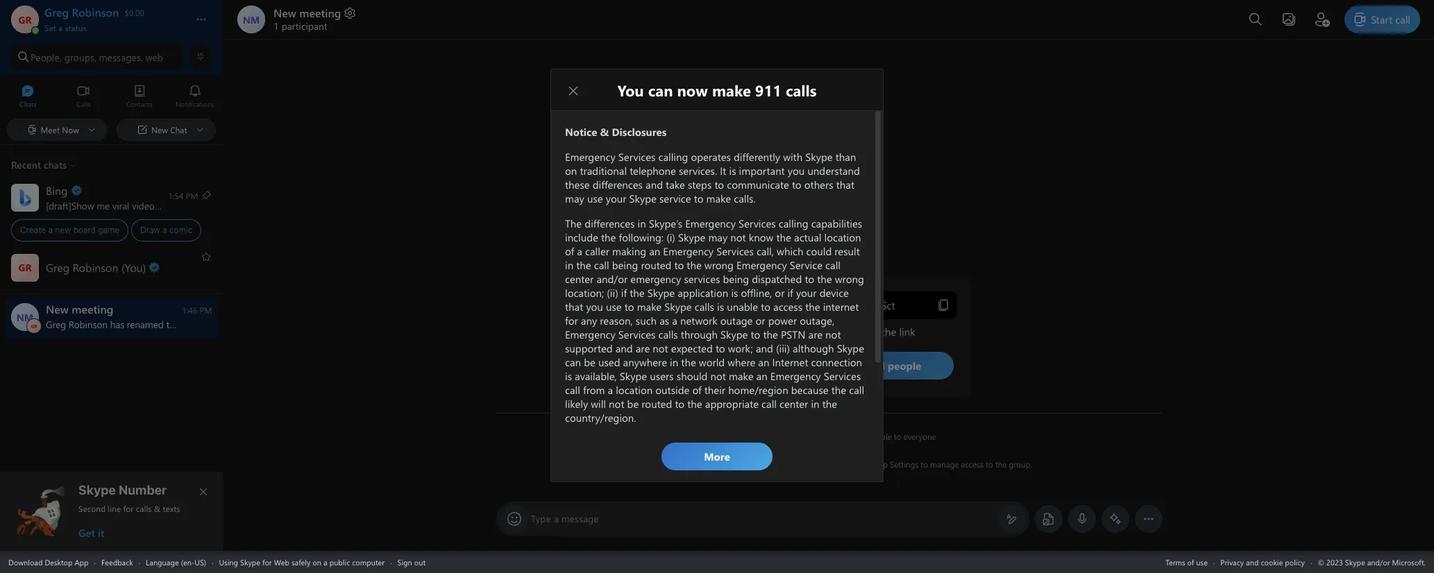 Task type: locate. For each thing, give the bounding box(es) containing it.
to right access
[[986, 459, 994, 470]]

for left 'web'
[[262, 557, 272, 568]]

1 vertical spatial robinson
[[645, 459, 679, 470]]

calls
[[136, 504, 152, 515]]

0 vertical spatial the
[[813, 431, 825, 442]]

of
[[1188, 557, 1195, 568]]

the left group.
[[996, 459, 1007, 470]]

privacy and cookie policy
[[1221, 557, 1306, 568]]

1 horizontal spatial robinson
[[741, 431, 775, 442]]

greg for greg robinson has made the chat history visible to everyone
[[722, 431, 739, 442]]

has
[[777, 431, 789, 442]]

1 vertical spatial greg
[[626, 459, 643, 470]]

1 vertical spatial the
[[996, 459, 1007, 470]]

draw
[[140, 225, 160, 235]]

privacy
[[1221, 557, 1245, 568]]

0 vertical spatial on
[[161, 199, 172, 212]]

a for comic
[[163, 225, 167, 235]]

cookie
[[1262, 557, 1284, 568]]

for for calls
[[123, 504, 134, 515]]

create
[[20, 225, 46, 235]]

1 horizontal spatial greg
[[722, 431, 739, 442]]

sign out
[[398, 557, 426, 568]]

0 horizontal spatial greg
[[626, 459, 643, 470]]

0 horizontal spatial the
[[813, 431, 825, 442]]

skype number
[[78, 483, 167, 498]]

a right type
[[554, 513, 559, 526]]

group.
[[1009, 459, 1033, 470]]

tab list
[[0, 78, 223, 117]]

the left 'chat'
[[813, 431, 825, 442]]

for right line
[[123, 504, 134, 515]]

0 vertical spatial robinson
[[741, 431, 775, 442]]

set a status
[[44, 22, 87, 33]]

enabled
[[681, 459, 709, 470]]

0 horizontal spatial skype
[[78, 483, 116, 498]]

1 vertical spatial skype
[[240, 557, 260, 568]]

robinson left has
[[741, 431, 775, 442]]

sign out link
[[398, 557, 426, 568]]

a for status
[[58, 22, 63, 33]]

app
[[75, 557, 89, 568]]

history
[[844, 431, 868, 442]]

a right set
[[58, 22, 63, 33]]

for for web
[[262, 557, 272, 568]]

policy
[[1286, 557, 1306, 568]]

manage
[[931, 459, 959, 470]]

feedback link
[[101, 557, 133, 568]]

greg up the joining
[[722, 431, 739, 442]]

new
[[55, 225, 71, 235]]

second
[[78, 504, 106, 515]]

0 vertical spatial skype
[[78, 483, 116, 498]]

language (en-us)
[[146, 557, 206, 568]]

a left the new
[[48, 225, 53, 235]]

1 horizontal spatial on
[[313, 557, 322, 568]]

a inside button
[[58, 22, 63, 33]]

web
[[146, 50, 163, 64]]

public
[[330, 557, 350, 568]]

texts
[[163, 504, 180, 515]]

1 horizontal spatial for
[[262, 557, 272, 568]]

privacy and cookie policy link
[[1221, 557, 1306, 568]]

a
[[58, 22, 63, 33], [48, 225, 53, 235], [163, 225, 167, 235], [821, 459, 825, 470], [554, 513, 559, 526], [324, 557, 328, 568]]

to
[[894, 431, 902, 442], [857, 459, 864, 470], [921, 459, 929, 470], [986, 459, 994, 470]]

safely
[[292, 557, 311, 568]]

sign
[[398, 557, 412, 568]]

greg for greg robinson enabled joining this conversation using a link. go to group settings to manage access to the group.
[[626, 459, 643, 470]]

on left tiktok on the top of the page
[[161, 199, 172, 212]]

message
[[562, 513, 599, 526]]

us)
[[195, 557, 206, 568]]

0 vertical spatial for
[[123, 504, 134, 515]]

download
[[8, 557, 43, 568]]

and
[[1247, 557, 1260, 568]]

skype
[[78, 483, 116, 498], [240, 557, 260, 568]]

robinson left enabled
[[645, 459, 679, 470]]

new meeting
[[274, 6, 341, 20]]

a right draw
[[163, 225, 167, 235]]

out
[[414, 557, 426, 568]]

skype up second
[[78, 483, 116, 498]]

1 vertical spatial for
[[262, 557, 272, 568]]

language
[[146, 557, 179, 568]]

greg left enabled
[[626, 459, 643, 470]]

using
[[219, 557, 238, 568]]

terms of use link
[[1166, 557, 1209, 568]]

Type a message text field
[[532, 513, 995, 527]]

1 vertical spatial on
[[313, 557, 322, 568]]

this
[[738, 459, 750, 470]]

0 horizontal spatial for
[[123, 504, 134, 515]]

0 vertical spatial greg
[[722, 431, 739, 442]]

on right safely
[[313, 557, 322, 568]]

1 horizontal spatial skype
[[240, 557, 260, 568]]

a left public
[[324, 557, 328, 568]]

using skype for web safely on a public computer link
[[219, 557, 385, 568]]

new meeting button
[[274, 6, 357, 20]]

people, groups, messages, web
[[31, 50, 163, 64]]

link.
[[828, 459, 842, 470]]

the
[[813, 431, 825, 442], [996, 459, 1007, 470]]

for inside the skype number element
[[123, 504, 134, 515]]

set a status button
[[44, 19, 182, 33]]

&
[[154, 504, 161, 515]]

for
[[123, 504, 134, 515], [262, 557, 272, 568]]

go
[[844, 459, 854, 470]]

using skype for web safely on a public computer
[[219, 557, 385, 568]]

0 horizontal spatial robinson
[[645, 459, 679, 470]]

made
[[791, 431, 811, 442]]

skype right the using
[[240, 557, 260, 568]]

greg
[[722, 431, 739, 442], [626, 459, 643, 470]]

on
[[161, 199, 172, 212], [313, 557, 322, 568]]

robinson
[[741, 431, 775, 442], [645, 459, 679, 470]]

me
[[97, 199, 110, 212]]

group
[[866, 459, 888, 470]]



Task type: vqa. For each thing, say whether or not it's contained in the screenshot.
chat
yes



Task type: describe. For each thing, give the bounding box(es) containing it.
a left link.
[[821, 459, 825, 470]]

robinson for has made the chat history visible to everyone
[[741, 431, 775, 442]]

number
[[119, 483, 167, 498]]

greg robinson has made the chat history visible to everyone
[[722, 431, 937, 442]]

settings
[[890, 459, 919, 470]]

type a message
[[531, 513, 599, 526]]

people, groups, messages, web button
[[11, 44, 184, 69]]

using
[[800, 459, 819, 470]]

set
[[44, 22, 56, 33]]

1 horizontal spatial the
[[996, 459, 1007, 470]]

0 horizontal spatial on
[[161, 199, 172, 212]]

type
[[531, 513, 551, 526]]

tiktok
[[175, 199, 201, 212]]

language (en-us) link
[[146, 557, 206, 568]]

get
[[78, 526, 95, 540]]

greg robinson enabled joining this conversation using a link. go to group settings to manage access to the group.
[[626, 459, 1033, 470]]

a for message
[[554, 513, 559, 526]]

groups,
[[64, 50, 96, 64]]

draw a comic
[[140, 225, 193, 235]]

[draft]show me viral videos on tiktok
[[46, 199, 201, 212]]

desktop
[[45, 557, 73, 568]]

messages,
[[99, 50, 143, 64]]

visible
[[870, 431, 892, 442]]

skype number element
[[12, 483, 212, 540]]

videos
[[132, 199, 159, 212]]

access
[[962, 459, 984, 470]]

to right go
[[857, 459, 864, 470]]

create a new board game
[[20, 225, 120, 235]]

conversation
[[753, 459, 798, 470]]

to right visible on the right bottom of the page
[[894, 431, 902, 442]]

terms of use
[[1166, 557, 1209, 568]]

chat
[[827, 431, 842, 442]]

second line for calls & texts
[[78, 504, 180, 515]]

it
[[98, 526, 104, 540]]

get it
[[78, 526, 104, 540]]

everyone
[[904, 431, 937, 442]]

download desktop app
[[8, 557, 89, 568]]

terms
[[1166, 557, 1186, 568]]

joining
[[711, 459, 736, 470]]

robinson for enabled joining this conversation using a link. go to group settings to manage access to the group.
[[645, 459, 679, 470]]

viral
[[112, 199, 129, 212]]

line
[[108, 504, 121, 515]]

status
[[65, 22, 87, 33]]

people,
[[31, 50, 62, 64]]

meeting
[[300, 6, 341, 20]]

game
[[98, 225, 120, 235]]

web
[[274, 557, 290, 568]]

download desktop app link
[[8, 557, 89, 568]]

[draft]show
[[46, 199, 94, 212]]

use
[[1197, 557, 1209, 568]]

new
[[274, 6, 296, 20]]

computer
[[352, 557, 385, 568]]

feedback
[[101, 557, 133, 568]]

comic
[[169, 225, 193, 235]]

to right settings
[[921, 459, 929, 470]]

a for new
[[48, 225, 53, 235]]

(en-
[[181, 557, 195, 568]]

board
[[73, 225, 96, 235]]



